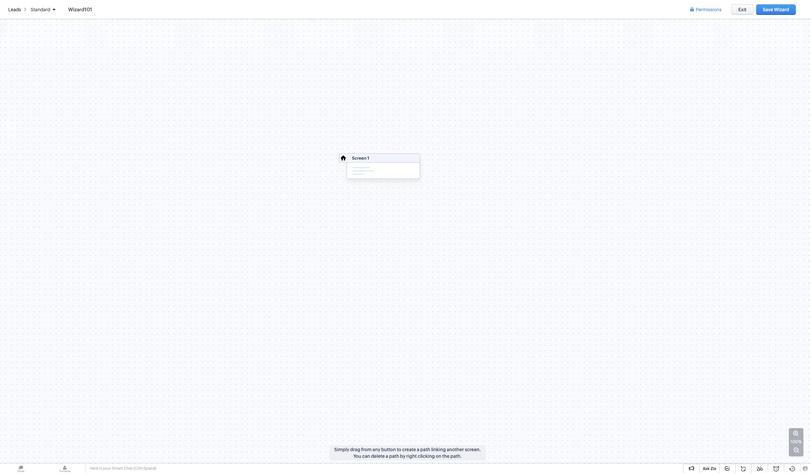 Task type: locate. For each thing, give the bounding box(es) containing it.
path up clicking
[[420, 447, 430, 452]]

page
[[54, 160, 65, 166]]

chat
[[124, 466, 133, 471]]

is
[[99, 466, 102, 471]]

modules
[[16, 106, 34, 111]]

100
[[791, 439, 799, 444]]

canvas
[[16, 149, 32, 155]]

wizards link
[[16, 116, 34, 123]]

0 horizontal spatial a
[[386, 454, 388, 459]]

and
[[35, 106, 43, 111]]

save wizard
[[763, 7, 790, 12]]

translations link
[[16, 171, 42, 177]]

another
[[447, 447, 464, 452]]

pipelines
[[16, 128, 35, 133]]

linking
[[431, 447, 446, 452]]

contacts image
[[44, 464, 86, 473]]

(ctrl+space)
[[133, 466, 156, 471]]

simply drag from any button to create a path linking another screen. you can delete a path by right clicking on the path.
[[334, 447, 481, 459]]

clicking
[[418, 454, 435, 459]]

simply
[[334, 447, 349, 452]]

a right create
[[417, 447, 420, 452]]

save
[[763, 7, 773, 12]]

customize
[[16, 160, 39, 166]]

exit
[[739, 7, 747, 12]]

0 vertical spatial path
[[420, 447, 430, 452]]

modules and fields link
[[16, 105, 57, 112]]

setup
[[7, 13, 25, 20]]

customize home page link
[[16, 160, 65, 166]]

1 vertical spatial a
[[386, 454, 388, 459]]

create
[[402, 447, 416, 452]]

here
[[90, 466, 98, 471]]

screen
[[352, 156, 367, 161]]

your
[[103, 466, 111, 471]]

a
[[417, 447, 420, 452], [386, 454, 388, 459]]

modules and fields
[[16, 106, 57, 111]]

path down to
[[389, 454, 399, 459]]

customize home page
[[16, 160, 65, 166]]

translations
[[16, 171, 42, 176]]

screen.
[[465, 447, 481, 452]]

1
[[367, 156, 369, 161]]

a down button
[[386, 454, 388, 459]]

Standard field
[[29, 7, 59, 13]]

0 horizontal spatial path
[[389, 454, 399, 459]]

delete
[[371, 454, 385, 459]]

1 vertical spatial path
[[389, 454, 399, 459]]

smart
[[112, 466, 123, 471]]

%
[[799, 439, 802, 444]]

ask
[[703, 467, 710, 471]]

path
[[420, 447, 430, 452], [389, 454, 399, 459]]

screen 1
[[352, 156, 369, 161]]

canvas link
[[16, 149, 32, 155]]

Enter a wizard name text field
[[67, 5, 166, 13]]

1 horizontal spatial a
[[417, 447, 420, 452]]

customization button
[[0, 91, 86, 103]]

1 horizontal spatial path
[[420, 447, 430, 452]]



Task type: describe. For each thing, give the bounding box(es) containing it.
the
[[442, 454, 450, 459]]

zia
[[711, 467, 716, 471]]

exit button
[[732, 4, 754, 15]]

you
[[354, 454, 361, 459]]

ask zia
[[703, 467, 716, 471]]

to
[[397, 447, 401, 452]]

by
[[400, 454, 406, 459]]

wizards
[[16, 117, 34, 122]]

templates link
[[16, 138, 38, 144]]

can
[[362, 454, 370, 459]]

path.
[[451, 454, 462, 459]]

button
[[381, 447, 396, 452]]

permissions
[[696, 7, 722, 12]]

right
[[406, 454, 417, 459]]

100 %
[[791, 439, 802, 444]]

customization region
[[0, 103, 86, 179]]

from
[[361, 447, 372, 452]]

leads
[[8, 7, 21, 12]]

standard
[[31, 7, 50, 12]]

chats image
[[0, 464, 42, 473]]

home
[[40, 160, 53, 166]]

templates
[[16, 138, 38, 144]]

pipelines link
[[16, 127, 35, 133]]

drag
[[350, 447, 361, 452]]

fields
[[44, 106, 57, 111]]

customization
[[11, 94, 43, 100]]

on
[[436, 454, 442, 459]]

wizard
[[774, 7, 790, 12]]

here is your smart chat (ctrl+space)
[[90, 466, 156, 471]]

any
[[373, 447, 380, 452]]

0 vertical spatial a
[[417, 447, 420, 452]]

save wizard button
[[756, 4, 796, 15]]



Task type: vqa. For each thing, say whether or not it's contained in the screenshot.
path
yes



